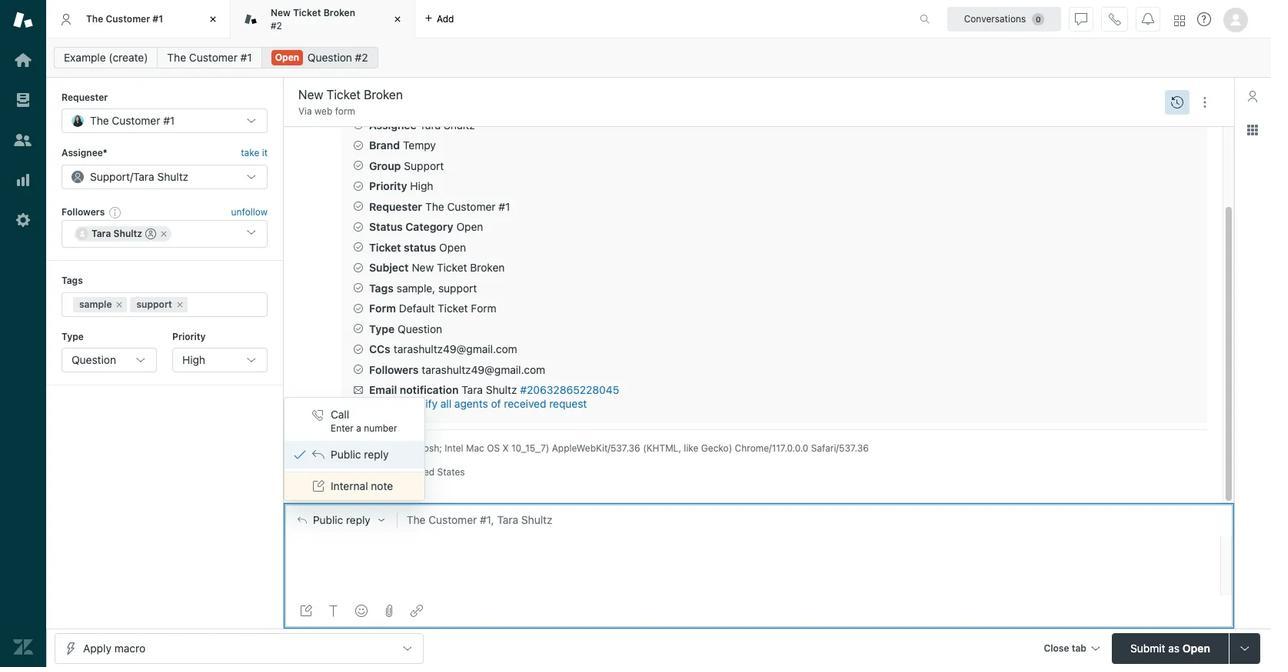 Task type: vqa. For each thing, say whether or not it's contained in the screenshot.


Task type: locate. For each thing, give the bounding box(es) containing it.
1 vertical spatial new
[[412, 261, 434, 274]]

requester element
[[62, 109, 268, 133]]

shultz inside the assignee* element
[[157, 170, 189, 183]]

add
[[437, 13, 454, 24]]

1 vertical spatial high
[[182, 353, 205, 366]]

ccs
[[369, 343, 391, 356]]

public inside popup button
[[313, 514, 343, 526]]

secondary element
[[46, 42, 1272, 73]]

close image inside the customer #1 tab
[[205, 12, 221, 27]]

trigger
[[369, 397, 405, 410]]

question inside popup button
[[72, 353, 116, 366]]

76.36.18.181
[[342, 454, 395, 466]]

ticket inside the new ticket broken #2
[[293, 7, 321, 19]]

open for ticket status open
[[440, 241, 466, 254]]

tags for tags sample, support
[[369, 281, 394, 294]]

public down internal
[[313, 514, 343, 526]]

followers element
[[62, 220, 268, 248]]

#2 inside secondary element
[[355, 51, 368, 64]]

followers
[[62, 206, 105, 218], [369, 363, 419, 376]]

tab
[[231, 0, 416, 38]]

#1
[[153, 13, 163, 24], [241, 51, 252, 64], [163, 114, 175, 127], [499, 200, 510, 213]]

shultz right /
[[157, 170, 189, 183]]

0 horizontal spatial priority
[[172, 331, 206, 342]]

1 horizontal spatial requester
[[369, 200, 422, 213]]

tara up user is an agent image
[[133, 170, 154, 183]]

public reply inside 'menu item'
[[331, 448, 389, 461]]

ccs tarashultz49@gmail.com
[[369, 343, 518, 356]]

call menu item
[[285, 401, 425, 441]]

0 horizontal spatial new
[[271, 7, 291, 19]]

tarashultz49@gmail.com for followers tarashultz49@gmail.com
[[422, 363, 546, 376]]

1 horizontal spatial broken
[[470, 261, 505, 274]]

ticket right default
[[438, 302, 468, 315]]

0 horizontal spatial requester
[[62, 92, 108, 103]]

reply down internal note menu item
[[346, 514, 371, 526]]

0 vertical spatial #2
[[271, 20, 282, 31]]

submit as open
[[1131, 641, 1211, 654]]

example (create) button
[[54, 47, 158, 68]]

1 form from the left
[[369, 302, 396, 315]]

(khtml,
[[643, 443, 682, 454]]

priority up the high popup button on the bottom left of page
[[172, 331, 206, 342]]

1 vertical spatial followers
[[369, 363, 419, 376]]

question
[[308, 51, 352, 64], [398, 322, 443, 335], [72, 353, 116, 366]]

close image up the customer #1 link
[[205, 12, 221, 27]]

0 horizontal spatial close image
[[205, 12, 221, 27]]

1 vertical spatial requester
[[369, 200, 422, 213]]

support
[[404, 159, 444, 172], [90, 170, 130, 183]]

web
[[315, 105, 333, 117]]

conversations
[[965, 13, 1027, 24]]

type down sample
[[62, 331, 84, 342]]

2 vertical spatial question
[[72, 353, 116, 366]]

open
[[275, 52, 299, 63], [457, 220, 484, 233], [440, 241, 466, 254], [1183, 641, 1211, 654]]

the inside tab
[[86, 13, 103, 24]]

high inside popup button
[[182, 353, 205, 366]]

call
[[331, 408, 350, 421]]

close image for the customer #1 tab
[[205, 12, 221, 27]]

requester down example
[[62, 92, 108, 103]]

assignee
[[369, 118, 417, 131]]

followers up tarashultz49@gmail.com icon
[[62, 206, 105, 218]]

new inside the new ticket broken #2
[[271, 7, 291, 19]]

shultz
[[444, 118, 475, 131], [157, 170, 189, 183], [114, 228, 142, 239], [486, 383, 517, 396], [522, 513, 553, 526]]

0 vertical spatial reply
[[364, 448, 389, 461]]

notify all agents of received request link
[[408, 397, 587, 411]]

shultz up notify all agents of received request link
[[486, 383, 517, 396]]

high
[[410, 179, 434, 193], [182, 353, 205, 366]]

0 vertical spatial high
[[410, 179, 434, 193]]

public reply down internal
[[313, 514, 371, 526]]

form
[[335, 105, 356, 117]]

0 vertical spatial new
[[271, 7, 291, 19]]

form up "type question"
[[369, 302, 396, 315]]

1 vertical spatial question
[[398, 322, 443, 335]]

open up subject new ticket broken
[[440, 241, 466, 254]]

customer
[[106, 13, 150, 24], [189, 51, 238, 64], [112, 114, 160, 127], [447, 200, 496, 213], [429, 513, 477, 526]]

1 horizontal spatial close image
[[390, 12, 406, 27]]

0 horizontal spatial high
[[182, 353, 205, 366]]

tara up the "agents"
[[462, 383, 483, 396]]

tab containing new ticket broken
[[231, 0, 416, 38]]

1 vertical spatial #2
[[355, 51, 368, 64]]

remove image right user is an agent image
[[159, 229, 169, 239]]

0 horizontal spatial tags
[[62, 275, 83, 286]]

support down tempy
[[404, 159, 444, 172]]

tarashultz49@gmail.com up email notification tara shultz # 20632865228045 trigger notify all agents of received request in the left of the page
[[422, 363, 546, 376]]

brand tempy
[[369, 139, 436, 152]]

call enter a number
[[331, 408, 397, 434]]

ticket down status
[[369, 241, 401, 254]]

customer inside secondary element
[[189, 51, 238, 64]]

followers up email
[[369, 363, 419, 376]]

question inside secondary element
[[308, 51, 352, 64]]

form
[[369, 302, 396, 315], [471, 302, 497, 315]]

tags down the subject
[[369, 281, 394, 294]]

open for submit as open
[[1183, 641, 1211, 654]]

take it button
[[241, 146, 268, 161]]

ticket
[[293, 7, 321, 19], [369, 241, 401, 254], [437, 261, 467, 274], [438, 302, 468, 315]]

priority
[[369, 179, 407, 193], [172, 331, 206, 342]]

remove image right sample
[[115, 300, 124, 309]]

os
[[487, 443, 500, 454]]

open right 'as'
[[1183, 641, 1211, 654]]

close image inside tab
[[390, 12, 406, 27]]

sample
[[79, 298, 112, 310]]

the up example
[[86, 13, 103, 24]]

unfollow button
[[231, 205, 268, 219]]

0 vertical spatial broken
[[324, 7, 355, 19]]

0 horizontal spatial form
[[369, 302, 396, 315]]

0 vertical spatial followers
[[62, 206, 105, 218]]

the customer #1 inside the customer #1 tab
[[86, 13, 163, 24]]

question down the new ticket broken #2
[[308, 51, 352, 64]]

1 vertical spatial tarashultz49@gmail.com
[[422, 363, 546, 376]]

tags up sample
[[62, 275, 83, 286]]

0 vertical spatial question
[[308, 51, 352, 64]]

form up ccs tarashultz49@gmail.com
[[471, 302, 497, 315]]

1 horizontal spatial form
[[471, 302, 497, 315]]

0 horizontal spatial support
[[90, 170, 130, 183]]

zendesk support image
[[13, 10, 33, 30]]

1 vertical spatial public reply
[[313, 514, 371, 526]]

tara right tarashultz49@gmail.com icon
[[92, 228, 111, 239]]

(create)
[[109, 51, 148, 64]]

close image left add popup button
[[390, 12, 406, 27]]

priority down group
[[369, 179, 407, 193]]

1 vertical spatial public
[[313, 514, 343, 526]]

0 vertical spatial public
[[331, 448, 361, 461]]

1 vertical spatial the customer #1
[[167, 51, 252, 64]]

support down assignee*
[[90, 170, 130, 183]]

2 vertical spatial the customer #1
[[90, 114, 175, 127]]

close image
[[205, 12, 221, 27], [390, 12, 406, 27]]

broken up question #2
[[324, 7, 355, 19]]

tara
[[420, 118, 441, 131], [133, 170, 154, 183], [92, 228, 111, 239], [462, 383, 483, 396], [497, 513, 519, 526]]

2 horizontal spatial question
[[398, 322, 443, 335]]

remove image up the high popup button on the bottom left of page
[[175, 300, 185, 309]]

like
[[684, 443, 699, 454]]

close image for tab containing new ticket broken
[[390, 12, 406, 27]]

tara inside email notification tara shultz # 20632865228045 trigger notify all agents of received request
[[462, 383, 483, 396]]

0 horizontal spatial question
[[72, 353, 116, 366]]

question for question #2
[[308, 51, 352, 64]]

0 vertical spatial requester
[[62, 92, 108, 103]]

0 horizontal spatial #2
[[271, 20, 282, 31]]

the customer #1 for the customer #1 tab
[[86, 13, 163, 24]]

public reply up charlotte,
[[331, 448, 389, 461]]

example
[[64, 51, 106, 64]]

tab
[[1072, 642, 1087, 654]]

the customer #1 inside "requester" element
[[90, 114, 175, 127]]

0 vertical spatial support
[[439, 281, 477, 294]]

question down sample
[[72, 353, 116, 366]]

requester
[[62, 92, 108, 103], [369, 200, 422, 213]]

customer inside button
[[429, 513, 477, 526]]

internal note menu item
[[285, 472, 425, 500]]

1 horizontal spatial new
[[412, 261, 434, 274]]

close
[[1044, 642, 1070, 654]]

the customer #1 inside the customer #1 link
[[167, 51, 252, 64]]

via web form
[[299, 105, 356, 117]]

reply
[[364, 448, 389, 461], [346, 514, 371, 526]]

the inside button
[[407, 513, 426, 526]]

macro
[[114, 641, 145, 654]]

1 vertical spatial priority
[[172, 331, 206, 342]]

1 close image from the left
[[205, 12, 221, 27]]

#1 inside secondary element
[[241, 51, 252, 64]]

email notification tara shultz # 20632865228045 trigger notify all agents of received request
[[369, 383, 620, 410]]

the up assignee*
[[90, 114, 109, 127]]

shultz right #1,
[[522, 513, 553, 526]]

public up charlotte,
[[331, 448, 361, 461]]

10_15_7)
[[512, 443, 550, 454]]

shultz left user is an agent image
[[114, 228, 142, 239]]

insert emojis image
[[355, 605, 368, 617]]

tara right #1,
[[497, 513, 519, 526]]

draft mode image
[[300, 605, 312, 617]]

0 horizontal spatial followers
[[62, 206, 105, 218]]

1 horizontal spatial followers
[[369, 363, 419, 376]]

support down subject new ticket broken
[[439, 281, 477, 294]]

all
[[441, 397, 452, 410]]

tabs tab list
[[46, 0, 904, 38]]

zendesk image
[[13, 637, 33, 657]]

tara shultz option
[[75, 226, 172, 242]]

2 close image from the left
[[390, 12, 406, 27]]

the right "(create)"
[[167, 51, 186, 64]]

type for type question
[[369, 322, 395, 335]]

requester down priority high
[[369, 200, 422, 213]]

0 vertical spatial public reply
[[331, 448, 389, 461]]

/
[[130, 170, 133, 183]]

admin image
[[13, 210, 33, 230]]

broken up tags sample, support
[[470, 261, 505, 274]]

1 horizontal spatial support
[[404, 159, 444, 172]]

1 vertical spatial reply
[[346, 514, 371, 526]]

type up ccs
[[369, 322, 395, 335]]

Subject field
[[295, 85, 1161, 104]]

question for question
[[72, 353, 116, 366]]

2 horizontal spatial remove image
[[175, 300, 185, 309]]

open down the new ticket broken #2
[[275, 52, 299, 63]]

get help image
[[1198, 12, 1212, 26]]

type
[[369, 322, 395, 335], [62, 331, 84, 342]]

shultz inside option
[[114, 228, 142, 239]]

reply inside popup button
[[346, 514, 371, 526]]

reply up charlotte,
[[364, 448, 389, 461]]

support / tara shultz
[[90, 170, 189, 183]]

public
[[331, 448, 361, 461], [313, 514, 343, 526]]

new
[[271, 7, 291, 19], [412, 261, 434, 274]]

0 vertical spatial priority
[[369, 179, 407, 193]]

ticket up question #2
[[293, 7, 321, 19]]

open down requester the customer #1
[[457, 220, 484, 233]]

1 horizontal spatial priority
[[369, 179, 407, 193]]

x
[[503, 443, 509, 454]]

the inside secondary element
[[167, 51, 186, 64]]

broken
[[324, 7, 355, 19], [470, 261, 505, 274]]

1 vertical spatial support
[[137, 298, 172, 310]]

notification
[[400, 383, 459, 396]]

notifications image
[[1143, 13, 1155, 25]]

public inside 'menu item'
[[331, 448, 361, 461]]

united
[[406, 466, 435, 478]]

the customer #1 tab
[[46, 0, 231, 38]]

support right sample
[[137, 298, 172, 310]]

1 horizontal spatial tags
[[369, 281, 394, 294]]

apply macro
[[83, 641, 145, 654]]

1 horizontal spatial question
[[308, 51, 352, 64]]

1 vertical spatial broken
[[470, 261, 505, 274]]

followers for followers
[[62, 206, 105, 218]]

shultz inside email notification tara shultz # 20632865228045 trigger notify all agents of received request
[[486, 383, 517, 396]]

chrome/117.0.0.0
[[735, 443, 809, 454]]

tarashultz49@gmail.com up followers tarashultz49@gmail.com
[[394, 343, 518, 356]]

the down united
[[407, 513, 426, 526]]

question #2
[[308, 51, 368, 64]]

internal
[[331, 479, 368, 492]]

1 horizontal spatial #2
[[355, 51, 368, 64]]

gecko)
[[702, 443, 733, 454]]

shultz inside button
[[522, 513, 553, 526]]

question down default
[[398, 322, 443, 335]]

the customer #1
[[86, 13, 163, 24], [167, 51, 252, 64], [90, 114, 175, 127]]

0 vertical spatial the customer #1
[[86, 13, 163, 24]]

mozilla/5.0 (macintosh; intel mac os x 10_15_7) applewebkit/537.36 (khtml, like gecko) chrome/117.0.0.0 safari/537.36 76.36.18.181 charlotte, nc, united states
[[342, 443, 869, 478]]

info on adding followers image
[[109, 206, 122, 219]]

0 vertical spatial tarashultz49@gmail.com
[[394, 343, 518, 356]]

1 horizontal spatial type
[[369, 322, 395, 335]]

0 horizontal spatial broken
[[324, 7, 355, 19]]

0 horizontal spatial remove image
[[115, 300, 124, 309]]

0 horizontal spatial type
[[62, 331, 84, 342]]

remove image
[[159, 229, 169, 239], [115, 300, 124, 309], [175, 300, 185, 309]]

group support
[[369, 159, 444, 172]]



Task type: describe. For each thing, give the bounding box(es) containing it.
safari/537.36
[[812, 443, 869, 454]]

brand
[[369, 139, 400, 152]]

subject new ticket broken
[[369, 261, 505, 274]]

add link (cmd k) image
[[411, 605, 423, 617]]

via
[[299, 105, 312, 117]]

submit
[[1131, 641, 1166, 654]]

states
[[437, 466, 465, 478]]

default
[[399, 302, 435, 315]]

high button
[[172, 348, 268, 372]]

requester for requester the customer #1
[[369, 200, 422, 213]]

nc,
[[387, 466, 404, 478]]

ticket actions image
[[1200, 96, 1212, 108]]

as
[[1169, 641, 1180, 654]]

it
[[262, 147, 268, 159]]

#1,
[[480, 513, 495, 526]]

support inside the assignee* element
[[90, 170, 130, 183]]

tags for tags
[[62, 275, 83, 286]]

tempy
[[403, 139, 436, 152]]

group
[[369, 159, 401, 172]]

notify
[[408, 397, 438, 410]]

the customer #1 link
[[157, 47, 262, 68]]

main element
[[0, 0, 46, 667]]

zendesk products image
[[1175, 15, 1186, 26]]

status
[[369, 220, 403, 233]]

the inside "requester" element
[[90, 114, 109, 127]]

assignee tara shultz
[[369, 118, 475, 131]]

customer context image
[[1247, 90, 1260, 102]]

close tab button
[[1038, 633, 1106, 666]]

requester for requester
[[62, 92, 108, 103]]

1 horizontal spatial support
[[439, 281, 477, 294]]

public reply button
[[284, 504, 397, 536]]

take it
[[241, 147, 268, 159]]

followers tarashultz49@gmail.com
[[369, 363, 546, 376]]

displays possible ticket submission types image
[[1240, 642, 1252, 654]]

apply
[[83, 641, 112, 654]]

get started image
[[13, 50, 33, 70]]

tara up tempy
[[420, 118, 441, 131]]

open inside secondary element
[[275, 52, 299, 63]]

tara inside the assignee* element
[[133, 170, 154, 183]]

priority for priority
[[172, 331, 206, 342]]

tara shultz
[[92, 228, 142, 239]]

tara inside button
[[497, 513, 519, 526]]

customer inside "requester" element
[[112, 114, 160, 127]]

applewebkit/537.36
[[552, 443, 641, 454]]

followers for followers tarashultz49@gmail.com
[[369, 363, 419, 376]]

status
[[404, 241, 436, 254]]

public reply menu item
[[285, 441, 425, 468]]

1 horizontal spatial remove image
[[159, 229, 169, 239]]

tarashultz49@gmail.com for ccs tarashultz49@gmail.com
[[394, 343, 518, 356]]

type question
[[369, 322, 443, 335]]

example (create)
[[64, 51, 148, 64]]

public reply inside popup button
[[313, 514, 371, 526]]

customers image
[[13, 130, 33, 150]]

unfollow
[[231, 206, 268, 218]]

mozilla/5.0
[[342, 443, 388, 454]]

(macintosh;
[[391, 443, 442, 454]]

0 horizontal spatial support
[[137, 298, 172, 310]]

form default ticket form
[[369, 302, 497, 315]]

email
[[369, 383, 397, 396]]

tags sample, support
[[369, 281, 477, 294]]

assignee*
[[62, 147, 107, 159]]

1 horizontal spatial high
[[410, 179, 434, 193]]

assignee* element
[[62, 164, 268, 189]]

request
[[550, 397, 587, 410]]

agents
[[455, 397, 488, 410]]

received
[[504, 397, 547, 410]]

#2 inside the new ticket broken #2
[[271, 20, 282, 31]]

type for type
[[62, 331, 84, 342]]

category
[[406, 220, 454, 233]]

question button
[[62, 348, 157, 372]]

the customer #1 for "requester" element
[[90, 114, 175, 127]]

sample,
[[397, 281, 436, 294]]

Public reply composer text field
[[291, 536, 1217, 569]]

remove image for sample
[[115, 300, 124, 309]]

views image
[[13, 90, 33, 110]]

add button
[[416, 0, 464, 38]]

priority for priority high
[[369, 179, 407, 193]]

#1 inside "requester" element
[[163, 114, 175, 127]]

broken inside the new ticket broken #2
[[324, 7, 355, 19]]

new ticket broken #2
[[271, 7, 355, 31]]

add attachment image
[[383, 605, 396, 617]]

customer inside tab
[[106, 13, 150, 24]]

20632865228045
[[527, 383, 620, 396]]

the customer #1, tara shultz button
[[397, 512, 1235, 528]]

button displays agent's chat status as invisible. image
[[1076, 13, 1088, 25]]

events image
[[1172, 96, 1184, 108]]

enter
[[331, 422, 354, 434]]

conversations button
[[948, 7, 1062, 31]]

user is an agent image
[[145, 229, 156, 239]]

the customer #1, tara shultz
[[407, 513, 553, 526]]

a
[[356, 422, 362, 434]]

number
[[364, 422, 397, 434]]

internal note
[[331, 479, 393, 492]]

subject
[[369, 261, 409, 274]]

of
[[491, 397, 501, 410]]

#1 inside tab
[[153, 13, 163, 24]]

open for status category open
[[457, 220, 484, 233]]

ticket up tags sample, support
[[437, 261, 467, 274]]

hide composer image
[[753, 497, 765, 509]]

tara inside option
[[92, 228, 111, 239]]

remove image for support
[[175, 300, 185, 309]]

intel
[[445, 443, 464, 454]]

priority high
[[369, 179, 434, 193]]

charlotte,
[[342, 466, 385, 478]]

apps image
[[1247, 124, 1260, 136]]

take
[[241, 147, 260, 159]]

format text image
[[328, 605, 340, 617]]

note
[[371, 479, 393, 492]]

#
[[520, 383, 527, 396]]

reporting image
[[13, 170, 33, 190]]

tarashultz49@gmail.com image
[[76, 228, 88, 240]]

reply inside 'menu item'
[[364, 448, 389, 461]]

2 form from the left
[[471, 302, 497, 315]]

the up category at left top
[[426, 200, 445, 213]]

requester the customer #1
[[369, 200, 510, 213]]

shultz right assignee at top
[[444, 118, 475, 131]]

close tab
[[1044, 642, 1087, 654]]

ticket status open
[[369, 241, 466, 254]]

mac
[[466, 443, 485, 454]]



